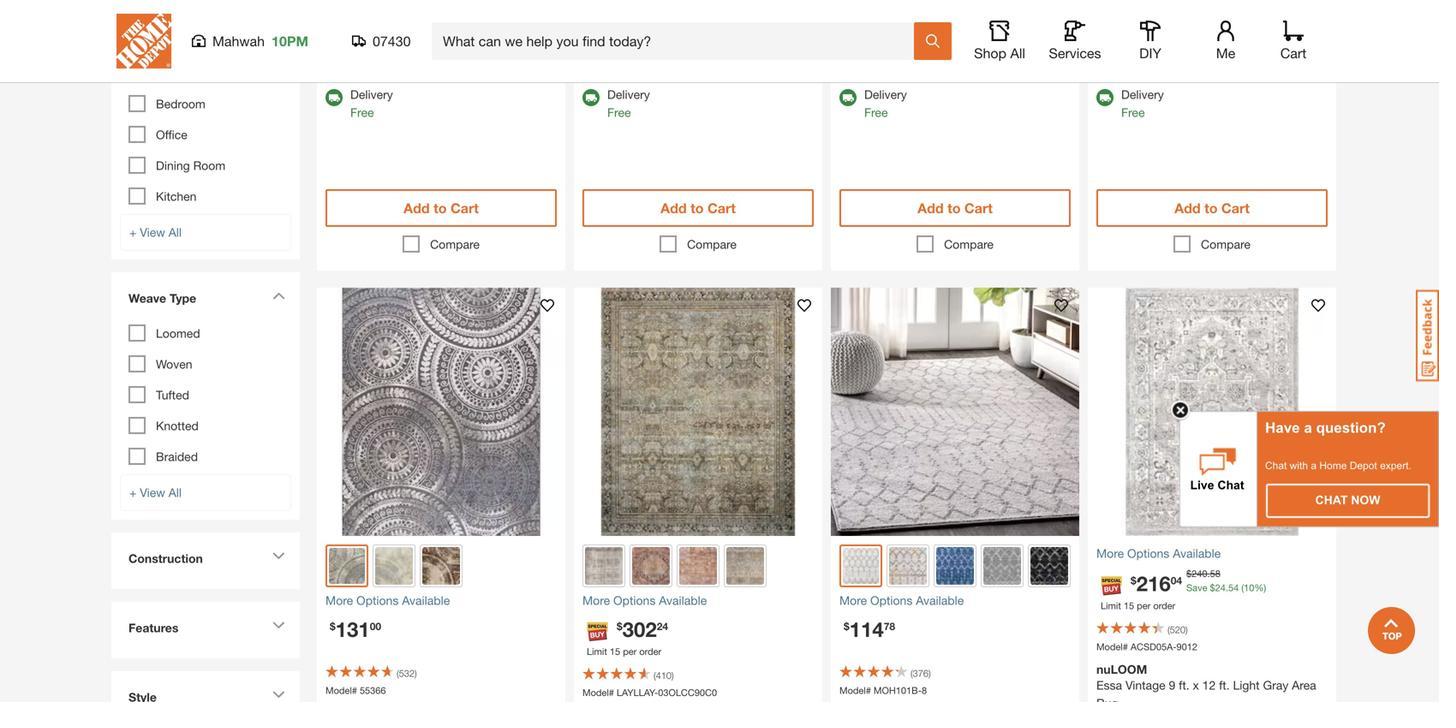 Task type: vqa. For each thing, say whether or not it's contained in the screenshot.
TEMPUR-Adapt plus Cooling 3 in. Twin Mattress Topper VIEW PRODUCT link
no



Task type: locate. For each thing, give the bounding box(es) containing it.
all for loomed
[[169, 486, 182, 500]]

) for 131
[[415, 668, 417, 680]]

options for 131
[[357, 594, 399, 608]]

0 vertical spatial +
[[129, 225, 137, 240]]

1 + view all link from the top
[[120, 214, 291, 251]]

acsd05a-
[[1131, 642, 1177, 653]]

+ view all
[[129, 225, 182, 240], [129, 486, 182, 500]]

braided link
[[156, 450, 198, 464]]

2 available shipping image from the left
[[1097, 89, 1114, 106]]

options up '78'
[[871, 594, 913, 608]]

3 delivery free from the left
[[865, 87, 907, 120]]

1 vertical spatial a
[[1311, 460, 1317, 472]]

1 vertical spatial + view all
[[129, 486, 182, 500]]

model# left moh101b-
[[840, 686, 871, 697]]

2 available shipping image from the left
[[583, 89, 600, 106]]

$ left '78'
[[844, 621, 850, 633]]

) for 114
[[929, 668, 931, 680]]

4 add from the left
[[1175, 200, 1201, 216]]

type up living room link
[[182, 31, 209, 45]]

03olcc90c0
[[658, 688, 717, 699]]

1 horizontal spatial available for pickup image
[[840, 46, 857, 63]]

+ view all down "braided" link
[[129, 486, 182, 500]]

1 to from the left
[[434, 200, 447, 216]]

all inside shop all button
[[1011, 45, 1026, 61]]

mahwah
[[213, 33, 265, 49]]

model# for 131
[[326, 686, 357, 697]]

room for dining room
[[193, 159, 226, 173]]

2 + from the top
[[129, 486, 137, 500]]

cream/gray image
[[843, 548, 879, 584]]

1 + from the top
[[129, 225, 137, 240]]

9012
[[1177, 642, 1198, 653]]

15 down $ 216 04
[[1124, 601, 1135, 612]]

nuloom essa vintage 9 ft. x 12 ft. light gray area rug
[[1097, 663, 1317, 703]]

office link
[[156, 128, 188, 142]]

$
[[1187, 569, 1192, 580], [1131, 575, 1137, 587], [1210, 583, 1216, 594], [330, 621, 336, 633], [617, 621, 623, 633], [844, 621, 850, 633]]

red / navy image
[[632, 548, 670, 585]]

to
[[434, 200, 447, 216], [691, 200, 704, 216], [948, 200, 961, 216], [1205, 200, 1218, 216]]

options up 00
[[357, 594, 399, 608]]

delivery
[[350, 87, 393, 102], [608, 87, 650, 102], [865, 87, 907, 102], [1122, 87, 1164, 102]]

%)
[[1255, 583, 1267, 594]]

chat
[[1316, 494, 1348, 507]]

2 vertical spatial all
[[169, 486, 182, 500]]

available shipping image for third add to cart button from the right
[[583, 89, 600, 106]]

1 available for pickup image from the left
[[583, 46, 600, 63]]

loomed
[[156, 327, 200, 341]]

moh101b-
[[874, 686, 922, 697]]

model# left 55366
[[326, 686, 357, 697]]

limit inside $ 240 . 58 save $ 24 . 54 ( 10 %) limit 15 per order
[[1101, 601, 1122, 612]]

07430 button
[[352, 33, 411, 50]]

1 vertical spatial type
[[170, 291, 196, 306]]

room right "dining"
[[193, 159, 226, 173]]

available down spice / marine icon
[[659, 594, 707, 608]]

0 vertical spatial + view all
[[129, 225, 182, 240]]

layllay-
[[617, 688, 658, 699]]

2 + view all from the top
[[129, 486, 182, 500]]

add
[[404, 200, 430, 216], [661, 200, 687, 216], [918, 200, 944, 216], [1175, 200, 1201, 216]]

limit up model# acsd05a-9012
[[1101, 601, 1122, 612]]

order
[[1154, 601, 1176, 612], [640, 647, 662, 658]]

model# up nuloom
[[1097, 642, 1128, 653]]

more options available up $ 216 04
[[1097, 547, 1221, 561]]

1 horizontal spatial available shipping image
[[583, 89, 600, 106]]

all down kitchen at left
[[169, 225, 182, 240]]

1 caret icon image from the top
[[273, 292, 285, 300]]

0 vertical spatial all
[[1011, 45, 1026, 61]]

$ inside $ 131 00
[[330, 621, 336, 633]]

ocean / rust image
[[727, 548, 764, 585]]

ft. left x
[[1179, 679, 1190, 693]]

1 vertical spatial room
[[193, 159, 226, 173]]

10pm
[[272, 33, 309, 49]]

per down 302
[[623, 647, 637, 658]]

0 vertical spatial room
[[191, 66, 223, 80]]

1 pickup from the left
[[350, 45, 387, 59]]

spice / marine image
[[680, 548, 717, 585]]

me
[[1217, 45, 1236, 61]]

0 vertical spatial view
[[140, 225, 165, 240]]

0 vertical spatial + view all link
[[120, 214, 291, 251]]

a right with
[[1311, 460, 1317, 472]]

1 horizontal spatial .
[[1226, 583, 1229, 594]]

knotted link
[[156, 419, 199, 433]]

caret icon image inside weave type link
[[273, 292, 285, 300]]

more options available
[[1097, 547, 1221, 561], [326, 594, 450, 608], [583, 594, 707, 608], [840, 594, 964, 608]]

ft.
[[1179, 679, 1190, 693], [1220, 679, 1230, 693]]

1 horizontal spatial per
[[1137, 601, 1151, 612]]

12
[[1203, 679, 1216, 693]]

1 vertical spatial + view all link
[[120, 475, 291, 512]]

$ inside $ 302 24
[[617, 621, 623, 633]]

1 available shipping image from the left
[[840, 89, 857, 106]]

24 up limit 15 per order
[[657, 621, 668, 633]]

more up 114
[[840, 594, 867, 608]]

4 add to cart button from the left
[[1097, 189, 1328, 227]]

24 left 54
[[1216, 583, 1226, 594]]

0 vertical spatial type
[[182, 31, 209, 45]]

model# left layllay-
[[583, 688, 614, 699]]

x
[[1193, 679, 1199, 693]]

+ view all link
[[120, 214, 291, 251], [120, 475, 291, 512]]

tufted link
[[156, 388, 189, 402]]

1 horizontal spatial ft.
[[1220, 679, 1230, 693]]

2 add to cart from the left
[[661, 200, 736, 216]]

options
[[1128, 547, 1170, 561], [357, 594, 399, 608], [614, 594, 656, 608], [871, 594, 913, 608]]

0 horizontal spatial per
[[623, 647, 637, 658]]

all down "braided" link
[[169, 486, 182, 500]]

1 vertical spatial 24
[[657, 621, 668, 633]]

available shipping image
[[840, 89, 857, 106], [1097, 89, 1114, 106]]

all right shop
[[1011, 45, 1026, 61]]

available up the 240
[[1173, 547, 1221, 561]]

0 vertical spatial .
[[1208, 569, 1210, 580]]

0 horizontal spatial available for pickup image
[[583, 46, 600, 63]]

1 delivery free from the left
[[350, 87, 393, 120]]

0 horizontal spatial 24
[[657, 621, 668, 633]]

essa
[[1097, 679, 1123, 693]]

room down location type link
[[191, 66, 223, 80]]

$ right 04
[[1187, 569, 1192, 580]]

+ up construction
[[129, 486, 137, 500]]

location type
[[129, 31, 209, 45]]

type up loomed 'link'
[[170, 291, 196, 306]]

available for pickup image
[[583, 46, 600, 63], [840, 46, 857, 63], [1097, 46, 1114, 63]]

chat now
[[1316, 494, 1381, 507]]

diy button
[[1123, 21, 1178, 62]]

options up 302
[[614, 594, 656, 608]]

2 horizontal spatial available for pickup image
[[1097, 46, 1114, 63]]

$ for 131
[[330, 621, 336, 633]]

( 376 )
[[911, 668, 931, 680]]

0 horizontal spatial pickup
[[350, 45, 387, 59]]

0 horizontal spatial .
[[1208, 569, 1210, 580]]

1 add to cart button from the left
[[326, 189, 557, 227]]

$ left 04
[[1131, 575, 1137, 587]]

1 vertical spatial view
[[140, 486, 165, 500]]

more options available link
[[1097, 545, 1328, 563], [326, 592, 557, 610], [583, 592, 814, 610], [840, 592, 1071, 610]]

15 down $ 302 24
[[610, 647, 621, 658]]

1 horizontal spatial limit
[[1101, 601, 1122, 612]]

more options available up $ 302 24
[[583, 594, 707, 608]]

home
[[1320, 460, 1347, 472]]

$ left 00
[[330, 621, 336, 633]]

caret icon image
[[273, 292, 285, 300], [273, 553, 285, 560], [273, 622, 285, 630], [273, 692, 285, 699]]

essa vintage 9 ft. x 12 ft. light gray area rug image
[[1088, 288, 1337, 536]]

1 horizontal spatial 24
[[1216, 583, 1226, 594]]

more up 131
[[326, 594, 353, 608]]

2 caret icon image from the top
[[273, 553, 285, 560]]

$ 302 24
[[617, 617, 668, 642]]

0 vertical spatial 15
[[1124, 601, 1135, 612]]

1 horizontal spatial order
[[1154, 601, 1176, 612]]

black/ivory image
[[1031, 548, 1069, 585]]

4 compare from the left
[[1201, 237, 1251, 252]]

1 + view all from the top
[[129, 225, 182, 240]]

2 delivery from the left
[[608, 87, 650, 102]]

model# for 240
[[1097, 642, 1128, 653]]

more options available link down spice / marine icon
[[583, 592, 814, 610]]

more options available up '78'
[[840, 594, 964, 608]]

1 vertical spatial order
[[640, 647, 662, 658]]

cart
[[1281, 45, 1307, 61], [451, 200, 479, 216], [708, 200, 736, 216], [965, 200, 993, 216], [1222, 200, 1250, 216]]

0 horizontal spatial limit
[[587, 647, 607, 658]]

1 delivery from the left
[[350, 87, 393, 102]]

caret icon image inside features link
[[273, 622, 285, 630]]

2 compare from the left
[[687, 237, 737, 252]]

location type link
[[120, 21, 291, 60]]

caret icon image for weave type
[[273, 292, 285, 300]]

24
[[1216, 583, 1226, 594], [657, 621, 668, 633]]

1 view from the top
[[140, 225, 165, 240]]

04
[[1171, 575, 1183, 587]]

3 available for pickup image from the left
[[1097, 46, 1114, 63]]

a right the have
[[1305, 420, 1313, 436]]

1 vertical spatial all
[[169, 225, 182, 240]]

options up 216
[[1128, 547, 1170, 561]]

.
[[1208, 569, 1210, 580], [1226, 583, 1229, 594]]

available down the ivory/brown image
[[402, 594, 450, 608]]

4 delivery free from the left
[[1122, 87, 1164, 120]]

ft. right the '12'
[[1220, 679, 1230, 693]]

4 free from the left
[[1122, 105, 1145, 120]]

more options available link for limit
[[583, 592, 814, 610]]

24 inside $ 240 . 58 save $ 24 . 54 ( 10 %) limit 15 per order
[[1216, 583, 1226, 594]]

( inside $ 240 . 58 save $ 24 . 54 ( 10 %) limit 15 per order
[[1242, 583, 1244, 594]]

$ inside $ 114 78
[[844, 621, 850, 633]]

+ view all link down 'kitchen' link on the left of the page
[[120, 214, 291, 251]]

+ view all link down "braided" link
[[120, 475, 291, 512]]

limit
[[1101, 601, 1122, 612], [587, 647, 607, 658]]

2 ft. from the left
[[1220, 679, 1230, 693]]

delivery free
[[350, 87, 393, 120], [608, 87, 650, 120], [865, 87, 907, 120], [1122, 87, 1164, 120]]

)
[[1186, 625, 1188, 636], [415, 668, 417, 680], [929, 668, 931, 680], [672, 671, 674, 682]]

78
[[884, 621, 896, 633]]

more options available link down the ivory/brown image
[[326, 592, 557, 610]]

2 add to cart button from the left
[[583, 189, 814, 227]]

type for weave type
[[170, 291, 196, 306]]

weave
[[129, 291, 166, 306]]

2 to from the left
[[691, 200, 704, 216]]

with
[[1290, 460, 1309, 472]]

shop all button
[[973, 21, 1027, 62]]

weave type
[[129, 291, 196, 306]]

kitchen link
[[156, 189, 197, 204]]

ivory image
[[375, 548, 413, 585]]

more options available link down the blue/white icon
[[840, 592, 1071, 610]]

bedroom
[[156, 97, 206, 111]]

$ inside $ 216 04
[[1131, 575, 1137, 587]]

15 inside $ 240 . 58 save $ 24 . 54 ( 10 %) limit 15 per order
[[1124, 601, 1135, 612]]

more options available up 00
[[326, 594, 450, 608]]

order down $ 216 04
[[1154, 601, 1176, 612]]

0 vertical spatial order
[[1154, 601, 1176, 612]]

15
[[1124, 601, 1135, 612], [610, 647, 621, 658]]

limit up model# layllay-03olcc90c0
[[587, 647, 607, 658]]

0 vertical spatial per
[[1137, 601, 1151, 612]]

0 horizontal spatial available shipping image
[[840, 89, 857, 106]]

bedroom link
[[156, 97, 206, 111]]

per down 216
[[1137, 601, 1151, 612]]

+ view all for kitchen
[[129, 225, 182, 240]]

compare
[[430, 237, 480, 252], [687, 237, 737, 252], [944, 237, 994, 252], [1201, 237, 1251, 252]]

2 available for pickup image from the left
[[840, 46, 857, 63]]

more down ivory / brick image
[[583, 594, 610, 608]]

( for 240
[[1168, 625, 1170, 636]]

3 compare from the left
[[944, 237, 994, 252]]

0 vertical spatial 24
[[1216, 583, 1226, 594]]

1 vertical spatial +
[[129, 486, 137, 500]]

construction
[[129, 552, 203, 566]]

+ up weave at the top of the page
[[129, 225, 137, 240]]

3 caret icon image from the top
[[273, 622, 285, 630]]

1 add from the left
[[404, 200, 430, 216]]

available shipping image
[[326, 89, 343, 106], [583, 89, 600, 106]]

more options available for limit
[[583, 594, 707, 608]]

0 horizontal spatial ft.
[[1179, 679, 1190, 693]]

( for 131
[[397, 668, 399, 680]]

What can we help you find today? search field
[[443, 23, 913, 59]]

view down "braided" link
[[140, 486, 165, 500]]

caret icon image inside construction link
[[273, 553, 285, 560]]

2 view from the top
[[140, 486, 165, 500]]

0 horizontal spatial available shipping image
[[326, 89, 343, 106]]

add to cart button
[[326, 189, 557, 227], [583, 189, 814, 227], [840, 189, 1071, 227], [1097, 189, 1328, 227]]

more options available for 131
[[326, 594, 450, 608]]

view
[[140, 225, 165, 240], [140, 486, 165, 500]]

gray
[[1264, 679, 1289, 693]]

1 horizontal spatial pickup
[[608, 45, 644, 59]]

1 available shipping image from the left
[[326, 89, 343, 106]]

2 horizontal spatial pickup
[[1122, 45, 1159, 59]]

now
[[1352, 494, 1381, 507]]

$ up limit 15 per order
[[617, 621, 623, 633]]

+ view all down 'kitchen' link on the left of the page
[[129, 225, 182, 240]]

view down 'kitchen' link on the left of the page
[[140, 225, 165, 240]]

available
[[1173, 547, 1221, 561], [402, 594, 450, 608], [659, 594, 707, 608], [916, 594, 964, 608]]

room for living room
[[191, 66, 223, 80]]

+ view all for braided
[[129, 486, 182, 500]]

1 horizontal spatial 15
[[1124, 601, 1135, 612]]

1 vertical spatial 15
[[610, 647, 621, 658]]

a
[[1305, 420, 1313, 436], [1311, 460, 1317, 472]]

free
[[350, 105, 374, 120], [608, 105, 631, 120], [865, 105, 888, 120], [1122, 105, 1145, 120]]

more for limit
[[583, 594, 610, 608]]

dining room link
[[156, 159, 226, 173]]

order down $ 302 24
[[640, 647, 662, 658]]

spiralmedallion 7 ft. x 9 ft. gray geometric area rug image
[[317, 288, 566, 536]]

available down the blue/white icon
[[916, 594, 964, 608]]

0 vertical spatial limit
[[1101, 601, 1122, 612]]

2 + view all link from the top
[[120, 475, 291, 512]]

1 horizontal spatial available shipping image
[[1097, 89, 1114, 106]]

0 vertical spatial a
[[1305, 420, 1313, 436]]

available for 131
[[402, 594, 450, 608]]



Task type: describe. For each thing, give the bounding box(es) containing it.
3 pickup from the left
[[1122, 45, 1159, 59]]

302
[[623, 617, 657, 642]]

dining
[[156, 159, 190, 173]]

living room
[[156, 66, 223, 80]]

all for living room
[[169, 225, 182, 240]]

feedback link image
[[1416, 290, 1440, 382]]

weave type link
[[120, 281, 291, 321]]

1 vertical spatial .
[[1226, 583, 1229, 594]]

available for pickup image for third add to cart button from the right
[[583, 46, 600, 63]]

376
[[913, 668, 929, 680]]

+ for kitchen
[[129, 225, 137, 240]]

3 add to cart from the left
[[918, 200, 993, 216]]

2 delivery free from the left
[[608, 87, 650, 120]]

dining room
[[156, 159, 226, 173]]

mahwah 10pm
[[213, 33, 309, 49]]

services button
[[1048, 21, 1103, 62]]

$ for 114
[[844, 621, 850, 633]]

save
[[1187, 583, 1208, 594]]

nuloom
[[1097, 663, 1148, 677]]

more for 131
[[326, 594, 353, 608]]

240
[[1192, 569, 1208, 580]]

have
[[1266, 420, 1300, 436]]

4 caret icon image from the top
[[273, 692, 285, 699]]

$ for 240
[[1187, 569, 1192, 580]]

ivory/multi image
[[889, 548, 927, 585]]

more options available link for 114
[[840, 592, 1071, 610]]

$ for 216
[[1131, 575, 1137, 587]]

( 520 )
[[1168, 625, 1188, 636]]

0 horizontal spatial 15
[[610, 647, 621, 658]]

living
[[156, 66, 188, 80]]

4 delivery from the left
[[1122, 87, 1164, 102]]

3 add to cart button from the left
[[840, 189, 1071, 227]]

order inside $ 240 . 58 save $ 24 . 54 ( 10 %) limit 15 per order
[[1154, 601, 1176, 612]]

1 free from the left
[[350, 105, 374, 120]]

view for kitchen
[[140, 225, 165, 240]]

( for 114
[[911, 668, 913, 680]]

more right black/ivory image at the right of the page
[[1097, 547, 1124, 561]]

location
[[129, 31, 179, 45]]

1 compare from the left
[[430, 237, 480, 252]]

07430
[[373, 33, 411, 49]]

available for 114
[[916, 594, 964, 608]]

54
[[1229, 583, 1239, 594]]

more options available link for 131
[[326, 592, 557, 610]]

$ 216 04
[[1131, 572, 1183, 596]]

caret icon image for construction
[[273, 553, 285, 560]]

( 410 )
[[654, 671, 674, 682]]

$ down 58
[[1210, 583, 1216, 594]]

light
[[1234, 679, 1260, 693]]

vintage
[[1126, 679, 1166, 693]]

the home depot logo image
[[117, 14, 171, 69]]

tufted
[[156, 388, 189, 402]]

knotted
[[156, 419, 199, 433]]

available shipping image for 1st add to cart button from the left
[[326, 89, 343, 106]]

model# layllay-03olcc90c0
[[583, 688, 717, 699]]

216
[[1137, 572, 1171, 596]]

00
[[370, 621, 381, 633]]

shop
[[974, 45, 1007, 61]]

model# acsd05a-9012
[[1097, 642, 1198, 653]]

2 pickup from the left
[[608, 45, 644, 59]]

4 to from the left
[[1205, 200, 1218, 216]]

area
[[1292, 679, 1317, 693]]

1 vertical spatial per
[[623, 647, 637, 658]]

24 inside $ 302 24
[[657, 621, 668, 633]]

woven
[[156, 357, 192, 372]]

+ for braided
[[129, 486, 137, 500]]

question?
[[1317, 420, 1386, 436]]

caret icon image for features
[[273, 622, 285, 630]]

more for 114
[[840, 594, 867, 608]]

limit 15 per order
[[587, 647, 662, 658]]

per inside $ 240 . 58 save $ 24 . 54 ( 10 %) limit 15 per order
[[1137, 601, 1151, 612]]

chat with a home depot expert.
[[1266, 460, 1412, 472]]

410
[[656, 671, 672, 682]]

options for 114
[[871, 594, 913, 608]]

3 add from the left
[[918, 200, 944, 216]]

moroccan hype boho vintage diamond cream/gray 8 ft. x 10 ft. distressed area rug image
[[831, 288, 1080, 536]]

construction link
[[120, 542, 291, 581]]

braided
[[156, 450, 198, 464]]

114
[[850, 617, 884, 642]]

4 add to cart from the left
[[1175, 200, 1250, 216]]

ivory / brick image
[[585, 548, 623, 585]]

3 free from the left
[[865, 105, 888, 120]]

depot
[[1350, 460, 1378, 472]]

2 add from the left
[[661, 200, 687, 216]]

) for 240
[[1186, 625, 1188, 636]]

1 add to cart from the left
[[404, 200, 479, 216]]

131
[[336, 617, 370, 642]]

cart link
[[1275, 21, 1313, 62]]

1 ft. from the left
[[1179, 679, 1190, 693]]

features link
[[120, 611, 291, 650]]

woven link
[[156, 357, 192, 372]]

8
[[922, 686, 927, 697]]

expert.
[[1381, 460, 1412, 472]]

$ 131 00
[[330, 617, 381, 642]]

layla olive/charcoal 9 ft. x 12 ft. distressed oriental printed area rug image
[[574, 288, 823, 536]]

office
[[156, 128, 188, 142]]

3 delivery from the left
[[865, 87, 907, 102]]

type for location type
[[182, 31, 209, 45]]

3 to from the left
[[948, 200, 961, 216]]

features
[[129, 621, 179, 635]]

+ view all link for kitchen
[[120, 214, 291, 251]]

chat now link
[[1267, 485, 1429, 518]]

more options available for 114
[[840, 594, 964, 608]]

$ 240 . 58 save $ 24 . 54 ( 10 %) limit 15 per order
[[1101, 569, 1267, 612]]

0 horizontal spatial order
[[640, 647, 662, 658]]

available for pickup image for third add to cart button from the left
[[840, 46, 857, 63]]

model# 55366
[[326, 686, 386, 697]]

2 free from the left
[[608, 105, 631, 120]]

532
[[399, 668, 415, 680]]

available for pickup image for 4th add to cart button from left
[[1097, 46, 1114, 63]]

blue/white image
[[937, 548, 974, 585]]

520
[[1170, 625, 1186, 636]]

options for limit
[[614, 594, 656, 608]]

more options available link up 58
[[1097, 545, 1328, 563]]

+ view all link for braided
[[120, 475, 291, 512]]

loomed link
[[156, 327, 200, 341]]

$ 114 78
[[844, 617, 896, 642]]

( 532 )
[[397, 668, 417, 680]]

chat
[[1266, 460, 1287, 472]]

gray/ivory image
[[984, 548, 1021, 585]]

58
[[1210, 569, 1221, 580]]

rug
[[1097, 697, 1119, 703]]

1 vertical spatial limit
[[587, 647, 607, 658]]

living room link
[[156, 66, 223, 80]]

model# for 114
[[840, 686, 871, 697]]

ivory/brown image
[[422, 548, 460, 585]]

available for limit
[[659, 594, 707, 608]]

kitchen
[[156, 189, 197, 204]]

gray image
[[329, 548, 365, 584]]

$ for 302
[[617, 621, 623, 633]]

10
[[1244, 583, 1255, 594]]

model# moh101b-8
[[840, 686, 927, 697]]

view for braided
[[140, 486, 165, 500]]

shop all
[[974, 45, 1026, 61]]

9
[[1169, 679, 1176, 693]]

services
[[1049, 45, 1102, 61]]



